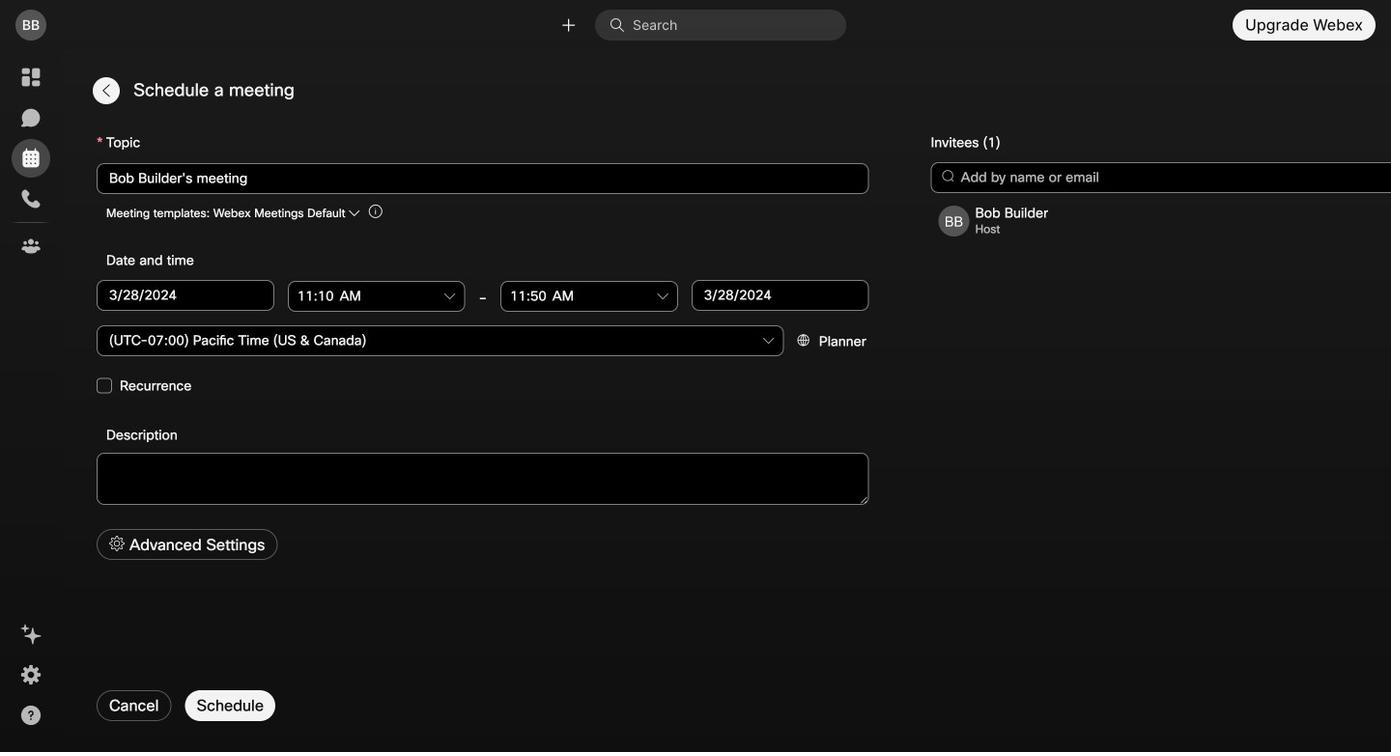 Task type: vqa. For each thing, say whether or not it's contained in the screenshot.
Navigation at the left of page
yes



Task type: locate. For each thing, give the bounding box(es) containing it.
webex tab list
[[12, 58, 50, 266]]

navigation
[[0, 50, 62, 753]]



